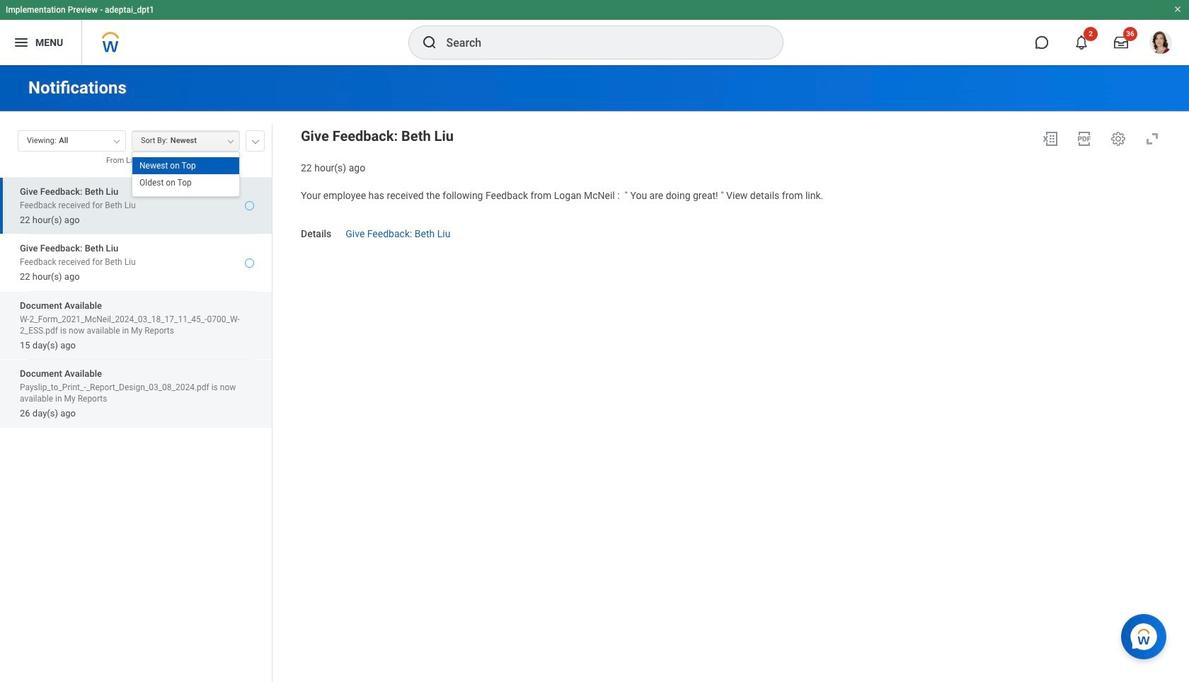 Task type: describe. For each thing, give the bounding box(es) containing it.
export to excel image
[[1042, 130, 1059, 147]]

inbox items list box
[[0, 177, 272, 682]]

view printable version (pdf) image
[[1076, 130, 1093, 147]]

search image
[[421, 34, 438, 51]]

close environment banner image
[[1174, 5, 1183, 13]]

profile logan mcneil image
[[1150, 31, 1173, 57]]

justify image
[[13, 34, 30, 51]]

sort by list box
[[132, 157, 239, 191]]



Task type: vqa. For each thing, say whether or not it's contained in the screenshot.
External related to Block
no



Task type: locate. For each thing, give the bounding box(es) containing it.
region
[[301, 125, 1167, 175]]

task actions image
[[1110, 130, 1127, 147]]

mark read image
[[245, 258, 254, 268]]

Search Workday  search field
[[447, 27, 754, 58]]

inbox large image
[[1115, 35, 1129, 50]]

fullscreen image
[[1144, 130, 1161, 147]]

tab panel
[[0, 124, 272, 682]]

more image
[[251, 137, 260, 144]]

banner
[[0, 0, 1190, 65]]

main content
[[0, 65, 1190, 682]]

notifications large image
[[1075, 35, 1089, 50]]

mark read image
[[245, 201, 254, 211]]



